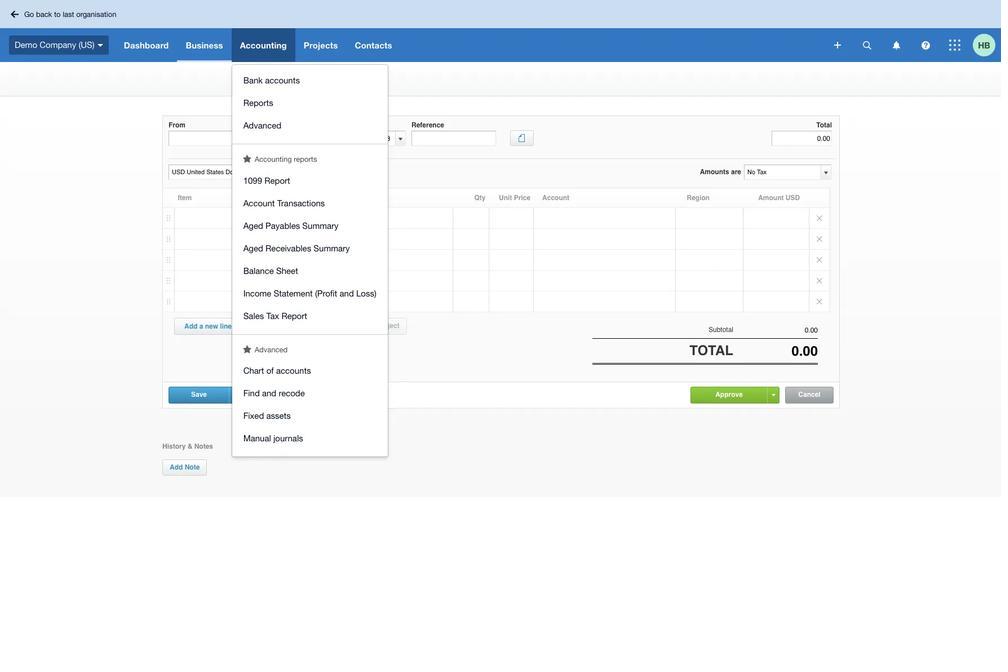 Task type: locate. For each thing, give the bounding box(es) containing it.
aged receivables summary link
[[232, 238, 388, 261]]

add left note
[[170, 463, 183, 471]]

last
[[63, 10, 74, 18]]

account right price
[[543, 194, 570, 202]]

group containing bank accounts
[[232, 65, 388, 144]]

aged receivables summary
[[243, 243, 350, 253]]

add
[[184, 323, 198, 330], [170, 463, 183, 471]]

reports link
[[232, 93, 388, 116]]

description
[[264, 194, 301, 202]]

manual journals link
[[232, 429, 388, 451]]

bank
[[243, 76, 263, 85]]

0 vertical spatial accounts
[[265, 76, 300, 85]]

accounts
[[265, 76, 300, 85], [276, 366, 311, 376]]

1 horizontal spatial svg image
[[97, 44, 103, 47]]

1 vertical spatial favourites image
[[243, 345, 251, 353]]

accounting up 1099 report
[[255, 155, 292, 164]]

1 favourites image from the top
[[243, 155, 251, 163]]

amounts are
[[700, 168, 742, 176]]

to left last
[[54, 10, 61, 18]]

1 vertical spatial to
[[322, 322, 329, 330]]

aged for aged receivables summary
[[243, 243, 263, 253]]

to right expenses
[[322, 322, 329, 330]]

manual journals
[[243, 434, 303, 443]]

receivables
[[266, 243, 311, 253]]

business
[[186, 40, 223, 50]]

0 vertical spatial and
[[340, 288, 354, 298]]

advanced link
[[232, 116, 388, 138]]

assign expenses to a customer or project
[[265, 322, 400, 330]]

add inside add a new line link
[[184, 323, 198, 330]]

1 vertical spatial delete line item image
[[810, 292, 830, 312]]

accounting reports
[[255, 155, 317, 164]]

delete line item image
[[810, 208, 830, 228], [810, 292, 830, 312]]

unit
[[499, 194, 512, 202]]

favourites image for advanced
[[243, 345, 251, 353]]

favourites image up '1099'
[[243, 155, 251, 163]]

summary down aged payables summary link
[[314, 243, 350, 253]]

aged left payables
[[243, 221, 263, 230]]

aged
[[243, 221, 263, 230], [243, 243, 263, 253]]

go back to last organisation
[[24, 10, 116, 18]]

total
[[690, 343, 734, 359]]

cancel button
[[786, 387, 834, 403]]

1 horizontal spatial add
[[184, 323, 198, 330]]

and right the "find"
[[262, 389, 276, 398]]

region
[[687, 194, 710, 202]]

accounting inside dropdown button
[[240, 40, 287, 50]]

1 horizontal spatial account
[[543, 194, 570, 202]]

1 horizontal spatial and
[[340, 288, 354, 298]]

svg image inside the "go back to last organisation" 'link'
[[11, 10, 19, 18]]

usd
[[786, 194, 800, 202]]

customer
[[336, 322, 367, 330]]

chart
[[243, 366, 264, 376]]

1 vertical spatial and
[[262, 389, 276, 398]]

0 vertical spatial delete line item image
[[810, 208, 830, 228]]

add inside add note link
[[170, 463, 183, 471]]

unit price
[[499, 194, 531, 202]]

svg image
[[950, 39, 961, 51], [863, 41, 872, 49], [893, 41, 900, 49], [922, 41, 930, 49]]

summary for aged receivables summary
[[314, 243, 350, 253]]

0 vertical spatial summary
[[302, 221, 339, 230]]

subtotal
[[709, 326, 734, 334]]

statement
[[274, 288, 313, 298]]

advanced group
[[232, 355, 388, 457]]

total
[[817, 121, 832, 129]]

1 vertical spatial accounting
[[255, 155, 292, 164]]

a
[[330, 322, 334, 330], [199, 323, 203, 330]]

sheet
[[276, 266, 298, 275]]

navigation containing dashboard
[[115, 28, 827, 457]]

report up expenses
[[282, 311, 307, 321]]

2 aged from the top
[[243, 243, 263, 253]]

projects
[[304, 40, 338, 50]]

2 favourites image from the top
[[243, 345, 251, 353]]

0 vertical spatial aged
[[243, 221, 263, 230]]

accounting up purchases overview link
[[240, 40, 287, 50]]

0 vertical spatial to
[[54, 10, 61, 18]]

1099 report link
[[232, 171, 388, 193]]

1 horizontal spatial to
[[322, 322, 329, 330]]

report
[[265, 176, 290, 185], [282, 311, 307, 321]]

advanced up of
[[255, 345, 288, 354]]

list box inside navigation
[[232, 65, 388, 457]]

banner
[[0, 0, 1002, 457]]

2 vertical spatial delete line item image
[[810, 271, 830, 291]]

account
[[543, 194, 570, 202], [243, 198, 275, 208]]

aged for aged payables summary
[[243, 221, 263, 230]]

notes
[[194, 442, 213, 450]]

dashboard
[[124, 40, 169, 50]]

0 vertical spatial accounting
[[240, 40, 287, 50]]

history
[[162, 442, 186, 450]]

and
[[340, 288, 354, 298], [262, 389, 276, 398]]

None text field
[[169, 131, 278, 146], [169, 165, 245, 179], [745, 165, 821, 179], [734, 327, 818, 334], [734, 344, 818, 359], [169, 131, 278, 146], [169, 165, 245, 179], [745, 165, 821, 179], [734, 327, 818, 334], [734, 344, 818, 359]]

navigation inside 'banner'
[[115, 28, 827, 457]]

account down '1099'
[[243, 198, 275, 208]]

report up description
[[265, 176, 290, 185]]

1 delete line item image from the top
[[810, 208, 830, 228]]

demo company (us) button
[[0, 28, 115, 62]]

reference
[[412, 121, 444, 129]]

0 vertical spatial delete line item image
[[810, 229, 830, 249]]

1 vertical spatial add
[[170, 463, 183, 471]]

a left customer
[[330, 322, 334, 330]]

1 vertical spatial summary
[[314, 243, 350, 253]]

and left loss)
[[340, 288, 354, 298]]

to
[[54, 10, 61, 18], [322, 322, 329, 330]]

hb
[[979, 40, 991, 50]]

0 horizontal spatial account
[[243, 198, 275, 208]]

assets
[[266, 411, 291, 421]]

chart of accounts
[[243, 366, 311, 376]]

accounts inside group
[[265, 76, 300, 85]]

account transactions link
[[232, 193, 388, 216]]

accounting
[[240, 40, 287, 50], [255, 155, 292, 164]]

dashboard link
[[115, 28, 177, 62]]

group
[[232, 65, 388, 144]]

purchases overview link
[[239, 68, 299, 76]]

demo company (us)
[[15, 40, 95, 49]]

1 aged from the top
[[243, 221, 263, 230]]

list box
[[232, 65, 388, 457]]

and inside reports group
[[340, 288, 354, 298]]

projects button
[[295, 28, 347, 62]]

add note link
[[162, 459, 207, 476]]

list box containing bank accounts
[[232, 65, 388, 457]]

aged up the balance
[[243, 243, 263, 253]]

purchases
[[239, 68, 271, 76]]

cancel
[[799, 391, 821, 398]]

0 vertical spatial advanced
[[243, 121, 281, 130]]

1 vertical spatial accounts
[[276, 366, 311, 376]]

0 horizontal spatial to
[[54, 10, 61, 18]]

new
[[239, 76, 266, 91]]

to for last
[[54, 10, 61, 18]]

line
[[220, 323, 232, 330]]

summary down account transactions 'link'
[[302, 221, 339, 230]]

sales tax report
[[243, 311, 307, 321]]

banner containing hb
[[0, 0, 1002, 457]]

reports
[[243, 98, 273, 108]]

loss)
[[356, 288, 377, 298]]

0 vertical spatial favourites image
[[243, 155, 251, 163]]

business button
[[177, 28, 232, 62]]

account inside account transactions 'link'
[[243, 198, 275, 208]]

aged payables summary
[[243, 221, 339, 230]]

more approve options... image
[[772, 394, 776, 396]]

navigation
[[115, 28, 827, 457]]

delete line item image
[[810, 229, 830, 249], [810, 250, 830, 270], [810, 271, 830, 291]]

bill
[[270, 76, 291, 91]]

save
[[191, 391, 207, 398]]

0 horizontal spatial add
[[170, 463, 183, 471]]

favourites image
[[243, 155, 251, 163], [243, 345, 251, 353]]

0 vertical spatial add
[[184, 323, 198, 330]]

advanced down reports
[[243, 121, 281, 130]]

(profit
[[315, 288, 337, 298]]

organisation
[[76, 10, 116, 18]]

svg image
[[11, 10, 19, 18], [835, 42, 841, 49], [97, 44, 103, 47]]

1 vertical spatial aged
[[243, 243, 263, 253]]

summary
[[302, 221, 339, 230], [314, 243, 350, 253]]

to inside 'link'
[[54, 10, 61, 18]]

add for add note
[[170, 463, 183, 471]]

sales tax report link
[[232, 306, 388, 329]]

date
[[284, 121, 299, 129]]

0 horizontal spatial and
[[262, 389, 276, 398]]

0 horizontal spatial svg image
[[11, 10, 19, 18]]

favourites image up chart
[[243, 345, 251, 353]]

1 vertical spatial delete line item image
[[810, 250, 830, 270]]

advanced
[[243, 121, 281, 130], [255, 345, 288, 354]]

a left the 'new' at the left top of the page
[[199, 323, 203, 330]]

add left the 'new' at the left top of the page
[[184, 323, 198, 330]]



Task type: vqa. For each thing, say whether or not it's contained in the screenshot.
"Manage menu toggle" icon
no



Task type: describe. For each thing, give the bounding box(es) containing it.
group inside navigation
[[232, 65, 388, 144]]

1099 report
[[243, 176, 290, 185]]

or
[[368, 322, 375, 330]]

tax
[[266, 311, 279, 321]]

expenses
[[289, 322, 320, 330]]

and inside advanced group
[[262, 389, 276, 398]]

Date text field
[[285, 132, 332, 146]]

purchases overview new bill
[[239, 68, 299, 91]]

add for add a new line
[[184, 323, 198, 330]]

income statement (profit and loss) link
[[232, 283, 388, 306]]

fixed
[[243, 411, 264, 421]]

favourites image for accounting reports
[[243, 155, 251, 163]]

payables
[[266, 221, 300, 230]]

overview
[[272, 68, 299, 76]]

go
[[24, 10, 34, 18]]

project
[[377, 322, 400, 330]]

recode
[[279, 389, 305, 398]]

transactions
[[277, 198, 325, 208]]

find
[[243, 389, 260, 398]]

amount
[[759, 194, 784, 202]]

demo
[[15, 40, 37, 49]]

chart of accounts link
[[232, 361, 388, 383]]

income
[[243, 288, 271, 298]]

account transactions
[[243, 198, 325, 208]]

new
[[205, 323, 218, 330]]

1 delete line item image from the top
[[810, 229, 830, 249]]

accounting button
[[232, 28, 295, 62]]

income statement (profit and loss)
[[243, 288, 377, 298]]

to for a
[[322, 322, 329, 330]]

history & notes
[[162, 442, 213, 450]]

balance sheet link
[[232, 261, 388, 283]]

find and recode
[[243, 389, 305, 398]]

contacts
[[355, 40, 392, 50]]

reports group
[[232, 165, 388, 334]]

balance
[[243, 266, 274, 275]]

amounts
[[700, 168, 730, 176]]

0 horizontal spatial a
[[199, 323, 203, 330]]

fixed assets
[[243, 411, 291, 421]]

approve
[[716, 391, 743, 398]]

sales
[[243, 311, 264, 321]]

back
[[36, 10, 52, 18]]

svg image inside demo company (us) "popup button"
[[97, 44, 103, 47]]

are
[[731, 168, 742, 176]]

manual
[[243, 434, 271, 443]]

bank accounts link
[[232, 70, 388, 93]]

account for account transactions
[[243, 198, 275, 208]]

advanced inside group
[[243, 121, 281, 130]]

bank accounts
[[243, 76, 300, 85]]

more save options... image
[[233, 394, 237, 396]]

contacts button
[[347, 28, 401, 62]]

price
[[514, 194, 531, 202]]

add a new line link
[[178, 319, 239, 334]]

2 delete line item image from the top
[[810, 250, 830, 270]]

3 delete line item image from the top
[[810, 271, 830, 291]]

note
[[185, 463, 200, 471]]

1099
[[243, 176, 262, 185]]

hb button
[[973, 28, 1002, 62]]

accounting for accounting
[[240, 40, 287, 50]]

qty
[[475, 194, 486, 202]]

accounting for accounting reports
[[255, 155, 292, 164]]

1 vertical spatial advanced
[[255, 345, 288, 354]]

0 vertical spatial report
[[265, 176, 290, 185]]

1 vertical spatial report
[[282, 311, 307, 321]]

from
[[169, 121, 186, 129]]

Due Date text field
[[349, 132, 395, 146]]

Total text field
[[772, 131, 832, 146]]

2 horizontal spatial svg image
[[835, 42, 841, 49]]

company
[[40, 40, 76, 49]]

approve link
[[691, 387, 768, 402]]

accounts inside advanced group
[[276, 366, 311, 376]]

summary for aged payables summary
[[302, 221, 339, 230]]

more add line options... image
[[242, 325, 246, 328]]

fixed assets link
[[232, 406, 388, 429]]

add a new line
[[184, 323, 232, 330]]

1 horizontal spatial a
[[330, 322, 334, 330]]

Reference text field
[[412, 131, 496, 146]]

(us)
[[79, 40, 95, 49]]

&
[[188, 442, 193, 450]]

add note
[[170, 463, 200, 471]]

item
[[178, 194, 192, 202]]

assign
[[265, 322, 288, 330]]

amount usd
[[759, 194, 800, 202]]

of
[[267, 366, 274, 376]]

reports
[[294, 155, 317, 164]]

save link
[[169, 387, 229, 402]]

account for account
[[543, 194, 570, 202]]

2 delete line item image from the top
[[810, 292, 830, 312]]

find and recode link
[[232, 383, 388, 406]]

balance sheet
[[243, 266, 298, 275]]



